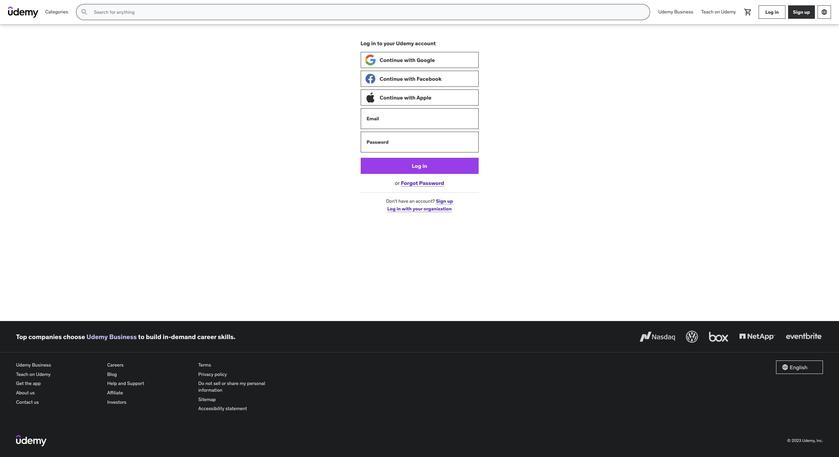 Task type: vqa. For each thing, say whether or not it's contained in the screenshot.
the left teach on udemy link
yes



Task type: locate. For each thing, give the bounding box(es) containing it.
udemy
[[659, 9, 674, 15], [722, 9, 736, 15], [396, 40, 414, 47], [87, 333, 108, 341], [16, 362, 31, 368], [36, 371, 51, 377]]

continue down continue with facebook at the top
[[380, 94, 403, 101]]

the
[[25, 381, 32, 387]]

app
[[33, 381, 41, 387]]

continue inside continue with apple button
[[380, 94, 403, 101]]

your inside "don't have an account? sign up log in with your organization"
[[413, 206, 423, 212]]

inc.
[[817, 438, 824, 443]]

0 horizontal spatial sign
[[436, 198, 446, 204]]

continue with apple
[[380, 94, 432, 101]]

log right shopping cart with 0 items icon
[[766, 9, 774, 15]]

udemy business link
[[655, 4, 698, 20], [87, 333, 137, 341], [16, 361, 102, 370]]

with inside "don't have an account? sign up log in with your organization"
[[402, 206, 412, 212]]

us right about
[[30, 390, 35, 396]]

google
[[417, 57, 435, 63]]

0 horizontal spatial to
[[138, 333, 145, 341]]

with
[[404, 57, 416, 63], [404, 75, 416, 82], [404, 94, 416, 101], [402, 206, 412, 212]]

0 horizontal spatial sign up link
[[436, 198, 453, 204]]

1 continue from the top
[[380, 57, 403, 63]]

© 2023 udemy, inc.
[[788, 438, 824, 443]]

my
[[240, 381, 246, 387]]

about
[[16, 390, 29, 396]]

0 vertical spatial udemy business link
[[655, 4, 698, 20]]

in left sign up
[[775, 9, 779, 15]]

on left shopping cart with 0 items icon
[[715, 9, 720, 15]]

or left forgot
[[395, 180, 400, 186]]

log in
[[766, 9, 779, 15], [412, 162, 428, 169]]

terms privacy policy do not sell or share my personal information sitemap accessibility statement
[[198, 362, 265, 412]]

1 vertical spatial or
[[222, 381, 226, 387]]

sign up link up organization
[[436, 198, 453, 204]]

with left google
[[404, 57, 416, 63]]

log down don't
[[388, 206, 396, 212]]

1 vertical spatial your
[[413, 206, 423, 212]]

1 horizontal spatial your
[[413, 206, 423, 212]]

udemy image
[[8, 6, 39, 18], [16, 435, 47, 446]]

your down an
[[413, 206, 423, 212]]

on
[[715, 9, 720, 15], [30, 371, 35, 377]]

udemy business
[[659, 9, 694, 15]]

log in inside button
[[412, 162, 428, 169]]

teach up 'get'
[[16, 371, 28, 377]]

us
[[30, 390, 35, 396], [34, 399, 39, 405]]

1 vertical spatial up
[[448, 198, 453, 204]]

in-
[[163, 333, 171, 341]]

1 vertical spatial continue
[[380, 75, 403, 82]]

0 vertical spatial teach
[[702, 9, 714, 15]]

1 vertical spatial log in
[[412, 162, 428, 169]]

choose
[[63, 333, 85, 341]]

0 vertical spatial log in
[[766, 9, 779, 15]]

up inside "don't have an account? sign up log in with your organization"
[[448, 198, 453, 204]]

0 vertical spatial up
[[805, 9, 811, 15]]

1 vertical spatial teach
[[16, 371, 28, 377]]

teach on udemy link left shopping cart with 0 items icon
[[698, 4, 740, 20]]

careers
[[107, 362, 124, 368]]

careers blog help and support affiliate investors
[[107, 362, 144, 405]]

1 horizontal spatial log in
[[766, 9, 779, 15]]

don't
[[386, 198, 398, 204]]

business inside the udemy business teach on udemy get the app about us contact us
[[32, 362, 51, 368]]

categories
[[45, 9, 68, 15]]

contact us link
[[16, 398, 102, 407]]

continue inside continue with facebook button
[[380, 75, 403, 82]]

us right contact
[[34, 399, 39, 405]]

business
[[675, 9, 694, 15], [109, 333, 137, 341], [32, 362, 51, 368]]

0 horizontal spatial your
[[384, 40, 395, 47]]

your
[[384, 40, 395, 47], [413, 206, 423, 212]]

continue inside continue with google "button"
[[380, 57, 403, 63]]

continue with google button
[[361, 52, 479, 68]]

in up forgot password link
[[423, 162, 428, 169]]

or right sell
[[222, 381, 226, 387]]

0 vertical spatial continue
[[380, 57, 403, 63]]

to
[[377, 40, 383, 47], [138, 333, 145, 341]]

with down have
[[402, 206, 412, 212]]

top
[[16, 333, 27, 341]]

with left the apple
[[404, 94, 416, 101]]

privacy policy link
[[198, 370, 284, 379]]

sign
[[794, 9, 804, 15], [436, 198, 446, 204]]

blog
[[107, 371, 117, 377]]

log in to your udemy account
[[361, 40, 436, 47]]

terms
[[198, 362, 211, 368]]

log down search for anything "text box"
[[361, 40, 370, 47]]

up up organization
[[448, 198, 453, 204]]

teach right udemy business
[[702, 9, 714, 15]]

0 vertical spatial to
[[377, 40, 383, 47]]

organization
[[424, 206, 452, 212]]

blog link
[[107, 370, 193, 379]]

0 horizontal spatial teach
[[16, 371, 28, 377]]

log in for 'log in' button
[[412, 162, 428, 169]]

0 vertical spatial or
[[395, 180, 400, 186]]

teach on udemy link
[[698, 4, 740, 20], [16, 370, 102, 379]]

log up "or forgot password"
[[412, 162, 422, 169]]

in down have
[[397, 206, 401, 212]]

career
[[197, 333, 217, 341]]

affiliate link
[[107, 388, 193, 398]]

up left choose a language icon
[[805, 9, 811, 15]]

with down continue with google
[[404, 75, 416, 82]]

sign up organization
[[436, 198, 446, 204]]

teach
[[702, 9, 714, 15], [16, 371, 28, 377]]

log in up "or forgot password"
[[412, 162, 428, 169]]

0 horizontal spatial on
[[30, 371, 35, 377]]

log in right shopping cart with 0 items icon
[[766, 9, 779, 15]]

log
[[766, 9, 774, 15], [361, 40, 370, 47], [412, 162, 422, 169], [388, 206, 396, 212]]

volkswagen image
[[685, 330, 700, 344]]

with for apple
[[404, 94, 416, 101]]

apple
[[417, 94, 432, 101]]

0 horizontal spatial business
[[32, 362, 51, 368]]

1 vertical spatial sign
[[436, 198, 446, 204]]

1 horizontal spatial on
[[715, 9, 720, 15]]

2 continue from the top
[[380, 75, 403, 82]]

log inside 'log in' button
[[412, 162, 422, 169]]

0 horizontal spatial up
[[448, 198, 453, 204]]

1 horizontal spatial sign
[[794, 9, 804, 15]]

0 horizontal spatial or
[[222, 381, 226, 387]]

udemy,
[[803, 438, 816, 443]]

sign right log in link at the top right
[[794, 9, 804, 15]]

statement
[[226, 406, 247, 412]]

0 vertical spatial sign up link
[[789, 5, 816, 19]]

1 horizontal spatial or
[[395, 180, 400, 186]]

continue
[[380, 57, 403, 63], [380, 75, 403, 82], [380, 94, 403, 101]]

©
[[788, 438, 791, 443]]

to up continue with google
[[377, 40, 383, 47]]

0 horizontal spatial log in
[[412, 162, 428, 169]]

log inside "don't have an account? sign up log in with your organization"
[[388, 206, 396, 212]]

2 vertical spatial continue
[[380, 94, 403, 101]]

0 vertical spatial teach on udemy link
[[698, 4, 740, 20]]

teach on udemy
[[702, 9, 736, 15]]

log in with your organization link
[[388, 206, 452, 212]]

2 vertical spatial udemy business link
[[16, 361, 102, 370]]

teach on udemy link up about us link
[[16, 370, 102, 379]]

1 vertical spatial on
[[30, 371, 35, 377]]

0 vertical spatial on
[[715, 9, 720, 15]]

1 horizontal spatial up
[[805, 9, 811, 15]]

shopping cart with 0 items image
[[744, 8, 752, 16]]

1 vertical spatial udemy business link
[[87, 333, 137, 341]]

about us link
[[16, 388, 102, 398]]

3 continue from the top
[[380, 94, 403, 101]]

0 horizontal spatial teach on udemy link
[[16, 370, 102, 379]]

in
[[775, 9, 779, 15], [371, 40, 376, 47], [423, 162, 428, 169], [397, 206, 401, 212]]

0 vertical spatial business
[[675, 9, 694, 15]]

top companies choose udemy business to build in-demand career skills.
[[16, 333, 236, 341]]

skills.
[[218, 333, 236, 341]]

2 horizontal spatial business
[[675, 9, 694, 15]]

sign up link
[[789, 5, 816, 19], [436, 198, 453, 204]]

1 vertical spatial business
[[109, 333, 137, 341]]

to left build
[[138, 333, 145, 341]]

0 vertical spatial udemy image
[[8, 6, 39, 18]]

up
[[805, 9, 811, 15], [448, 198, 453, 204]]

terms link
[[198, 361, 284, 370]]

forgot password link
[[401, 180, 444, 186]]

on up the
[[30, 371, 35, 377]]

or
[[395, 180, 400, 186], [222, 381, 226, 387]]

help
[[107, 381, 117, 387]]

contact
[[16, 399, 33, 405]]

support
[[127, 381, 144, 387]]

your up continue with google
[[384, 40, 395, 47]]

an
[[410, 198, 415, 204]]

sign up link left choose a language icon
[[789, 5, 816, 19]]

1 vertical spatial sign up link
[[436, 198, 453, 204]]

personal
[[247, 381, 265, 387]]

sign up
[[794, 9, 811, 15]]

policy
[[215, 371, 227, 377]]

business for udemy business teach on udemy get the app about us contact us
[[32, 362, 51, 368]]

with inside "button"
[[404, 57, 416, 63]]

1 horizontal spatial to
[[377, 40, 383, 47]]

continue down "log in to your udemy account"
[[380, 57, 403, 63]]

2 vertical spatial business
[[32, 362, 51, 368]]

continue up continue with apple
[[380, 75, 403, 82]]

on inside the udemy business teach on udemy get the app about us contact us
[[30, 371, 35, 377]]

1 vertical spatial to
[[138, 333, 145, 341]]

0 vertical spatial your
[[384, 40, 395, 47]]



Task type: describe. For each thing, give the bounding box(es) containing it.
continue for continue with facebook
[[380, 75, 403, 82]]

continue for continue with google
[[380, 57, 403, 63]]

eventbrite image
[[785, 330, 824, 344]]

facebook
[[417, 75, 442, 82]]

in inside button
[[423, 162, 428, 169]]

forgot
[[401, 180, 418, 186]]

categories button
[[41, 4, 72, 20]]

or forgot password
[[395, 180, 444, 186]]

english button
[[777, 361, 824, 374]]

get
[[16, 381, 24, 387]]

teach inside the udemy business teach on udemy get the app about us contact us
[[16, 371, 28, 377]]

in down search for anything "text box"
[[371, 40, 376, 47]]

sitemap
[[198, 396, 216, 402]]

netapp image
[[738, 330, 777, 344]]

accessibility statement link
[[198, 404, 284, 414]]

companies
[[28, 333, 62, 341]]

do
[[198, 381, 204, 387]]

do not sell or share my personal information button
[[198, 379, 284, 395]]

continue for continue with apple
[[380, 94, 403, 101]]

in inside "don't have an account? sign up log in with your organization"
[[397, 206, 401, 212]]

privacy
[[198, 371, 214, 377]]

on inside teach on udemy link
[[715, 9, 720, 15]]

log in button
[[361, 158, 479, 174]]

with for facebook
[[404, 75, 416, 82]]

careers link
[[107, 361, 193, 370]]

continue with google
[[380, 57, 435, 63]]

1 vertical spatial us
[[34, 399, 39, 405]]

sell
[[214, 381, 221, 387]]

help and support link
[[107, 379, 193, 388]]

continue with apple button
[[361, 90, 479, 106]]

Search for anything text field
[[93, 6, 642, 18]]

account?
[[416, 198, 435, 204]]

have
[[399, 198, 409, 204]]

udemy business teach on udemy get the app about us contact us
[[16, 362, 51, 405]]

1 horizontal spatial business
[[109, 333, 137, 341]]

account
[[415, 40, 436, 47]]

with for google
[[404, 57, 416, 63]]

1 horizontal spatial teach on udemy link
[[698, 4, 740, 20]]

continue with facebook
[[380, 75, 442, 82]]

choose a language image
[[822, 9, 828, 15]]

submit search image
[[81, 8, 89, 16]]

investors link
[[107, 398, 193, 407]]

demand
[[171, 333, 196, 341]]

1 vertical spatial udemy image
[[16, 435, 47, 446]]

and
[[118, 381, 126, 387]]

1 horizontal spatial sign up link
[[789, 5, 816, 19]]

2023
[[792, 438, 802, 443]]

nasdaq image
[[639, 330, 677, 344]]

log in link
[[759, 5, 786, 19]]

1 horizontal spatial teach
[[702, 9, 714, 15]]

sign inside "don't have an account? sign up log in with your organization"
[[436, 198, 446, 204]]

business for udemy business
[[675, 9, 694, 15]]

don't have an account? sign up log in with your organization
[[386, 198, 453, 212]]

not
[[206, 381, 212, 387]]

0 vertical spatial sign
[[794, 9, 804, 15]]

password
[[419, 180, 444, 186]]

box image
[[708, 330, 730, 344]]

log in for log in link at the top right
[[766, 9, 779, 15]]

small image
[[782, 364, 789, 371]]

affiliate
[[107, 390, 123, 396]]

sitemap link
[[198, 395, 284, 404]]

accessibility
[[198, 406, 225, 412]]

build
[[146, 333, 161, 341]]

investors
[[107, 399, 126, 405]]

0 vertical spatial us
[[30, 390, 35, 396]]

share
[[227, 381, 239, 387]]

english
[[790, 364, 808, 371]]

1 vertical spatial teach on udemy link
[[16, 370, 102, 379]]

log inside log in link
[[766, 9, 774, 15]]

get the app link
[[16, 379, 102, 388]]

continue with facebook button
[[361, 71, 479, 87]]

or inside the terms privacy policy do not sell or share my personal information sitemap accessibility statement
[[222, 381, 226, 387]]

information
[[198, 387, 223, 393]]



